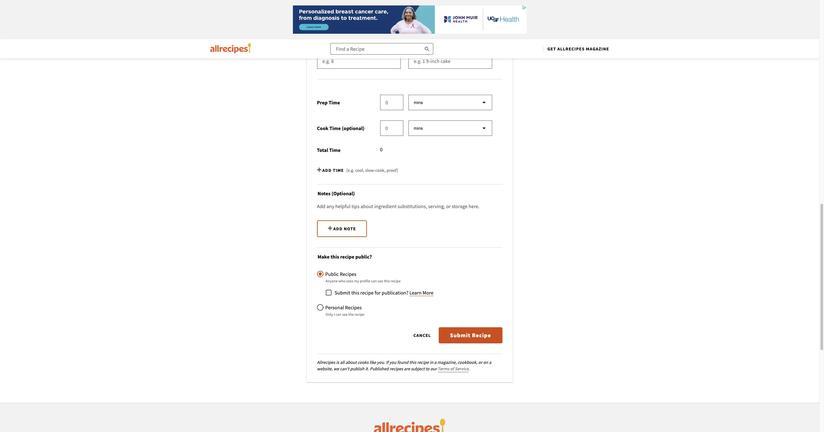 Task type: vqa. For each thing, say whether or not it's contained in the screenshot.
Get Allrecipes Magazine
yes



Task type: locate. For each thing, give the bounding box(es) containing it.
recipes up the
[[345, 305, 362, 311]]

add for add any helpful tips about                 ingredient substitutions, serving, or storage here.
[[317, 203, 325, 210]]

(optional)
[[421, 45, 444, 52], [332, 191, 355, 197]]

get
[[547, 46, 556, 52]]

advertisement region
[[292, 5, 527, 34]]

any
[[326, 203, 334, 210]]

add left note
[[333, 226, 343, 232]]

recipes inside personal recipes only i can see the recipe
[[345, 305, 362, 311]]

magazine,
[[437, 360, 457, 366]]

cook,
[[375, 168, 386, 173]]

of
[[450, 367, 454, 372]]

see left the
[[342, 313, 348, 317]]

time
[[329, 99, 340, 106], [329, 125, 341, 132], [329, 147, 341, 154], [333, 168, 344, 173]]

or
[[446, 203, 451, 210], [478, 360, 482, 366]]

make this recipe public?
[[318, 254, 372, 260]]

cancel button
[[413, 333, 431, 340]]

terms of service .
[[438, 367, 470, 372]]

or left storage
[[446, 203, 451, 210]]

1 horizontal spatial a
[[489, 360, 491, 366]]

time right total
[[329, 147, 341, 154]]

about right tips
[[361, 203, 373, 210]]

recipes
[[340, 271, 356, 278], [345, 305, 362, 311]]

recipe right the
[[354, 313, 364, 317]]

(optional) up helpful
[[332, 191, 355, 197]]

0
[[380, 146, 383, 153]]

1 horizontal spatial about
[[361, 203, 373, 210]]

we
[[334, 367, 339, 372]]

add left any
[[317, 203, 325, 210]]

0 vertical spatial allrecipes
[[557, 46, 585, 52]]

add down total time on the left top of page
[[322, 168, 332, 173]]

prep time
[[317, 99, 340, 106]]

time for add
[[333, 168, 344, 173]]

found
[[397, 360, 408, 366]]

cancel
[[413, 333, 431, 339]]

0 horizontal spatial or
[[446, 203, 451, 210]]

time for prep
[[329, 99, 340, 106]]

magazine
[[586, 46, 609, 52]]

header
[[387, 17, 405, 23]]

see up for
[[378, 279, 383, 284]]

personal recipes only i can see the recipe
[[325, 305, 364, 317]]

1 vertical spatial can
[[336, 313, 341, 317]]

yield
[[408, 45, 420, 52]]

0 vertical spatial about
[[361, 203, 373, 210]]

public recipes
[[325, 271, 356, 278]]

about inside the allrecipes is all about cooks like you. if you found this recipe in a magazine, cookbook, or on a website, we can't publish it. published recipes are subject to our
[[345, 360, 357, 366]]

add header
[[377, 17, 405, 23]]

service
[[455, 367, 469, 372]]

(optional) right yield at the top of the page
[[421, 45, 444, 52]]

0 horizontal spatial a
[[434, 360, 436, 366]]

about right all
[[345, 360, 357, 366]]

1 horizontal spatial see
[[378, 279, 383, 284]]

0 vertical spatial see
[[378, 279, 383, 284]]

about
[[361, 203, 373, 210], [345, 360, 357, 366]]

(optional) for yield (optional)
[[421, 45, 444, 52]]

(e.g. cool, slow-cook, proof)
[[346, 168, 398, 173]]

Search text field
[[330, 43, 433, 55]]

recipes up 'sees'
[[340, 271, 356, 278]]

time left "(e.g."
[[333, 168, 344, 173]]

0 horizontal spatial about
[[345, 360, 357, 366]]

1 vertical spatial about
[[345, 360, 357, 366]]

cook
[[317, 125, 328, 132]]

recipes
[[390, 367, 403, 372]]

step
[[344, 17, 355, 23]]

allrecipes
[[557, 46, 585, 52], [317, 360, 335, 366]]

0 horizontal spatial can
[[336, 313, 341, 317]]

tips
[[351, 203, 359, 210]]

terms of service link
[[438, 366, 469, 373]]

add
[[333, 17, 343, 23], [377, 17, 386, 23], [322, 168, 332, 173], [317, 203, 325, 210], [333, 226, 343, 232]]

0 vertical spatial recipes
[[340, 271, 356, 278]]

a right in
[[434, 360, 436, 366]]

allrecipes is all about cooks like you. if you found this recipe in a magazine, cookbook, or on a website, we can't publish it. published recipes are subject to our
[[317, 360, 491, 372]]

website,
[[317, 367, 333, 372]]

can't
[[340, 367, 349, 372]]

time right prep on the top of the page
[[329, 99, 340, 106]]

0 horizontal spatial (optional)
[[332, 191, 355, 197]]

None submit
[[439, 328, 502, 344]]

time right cook
[[329, 125, 341, 132]]

on
[[483, 360, 488, 366]]

you
[[389, 360, 396, 366]]

1 vertical spatial recipes
[[345, 305, 362, 311]]

can right i
[[336, 313, 341, 317]]

allrecipes up website,
[[317, 360, 335, 366]]

add for add time
[[322, 168, 332, 173]]

1 vertical spatial or
[[478, 360, 482, 366]]

in
[[430, 360, 433, 366]]

or left on
[[478, 360, 482, 366]]

allrecipes right get
[[557, 46, 585, 52]]

1 horizontal spatial allrecipes
[[557, 46, 585, 52]]

personal
[[325, 305, 344, 311]]

more
[[423, 290, 433, 296]]

1 vertical spatial allrecipes
[[317, 360, 335, 366]]

this up subject
[[409, 360, 416, 366]]

can inside personal recipes only i can see the recipe
[[336, 313, 341, 317]]

i
[[334, 313, 335, 317]]

1 vertical spatial see
[[342, 313, 348, 317]]

can
[[371, 279, 377, 284], [336, 313, 341, 317]]

1 horizontal spatial can
[[371, 279, 377, 284]]

1 horizontal spatial (optional)
[[421, 45, 444, 52]]

2 a from the left
[[489, 360, 491, 366]]

1 vertical spatial (optional)
[[332, 191, 355, 197]]

Cook Time (optional) number field
[[380, 121, 403, 136]]

terms
[[438, 367, 449, 372]]

recipe inside personal recipes only i can see the recipe
[[354, 313, 364, 317]]

cookbook,
[[458, 360, 477, 366]]

add time button
[[317, 167, 344, 174]]

submit this recipe for publication? learn more
[[335, 290, 433, 296]]

publication?
[[382, 290, 408, 296]]

recipe left public?
[[340, 254, 354, 260]]

add header button
[[371, 12, 405, 29]]

yield (optional)
[[408, 45, 444, 52]]

publish
[[350, 367, 364, 372]]

notes
[[318, 191, 331, 197]]

add left the header
[[377, 17, 386, 23]]

0 vertical spatial (optional)
[[421, 45, 444, 52]]

recipe
[[340, 254, 354, 260], [391, 279, 401, 284], [360, 290, 374, 296], [354, 313, 364, 317], [417, 360, 429, 366]]

see
[[378, 279, 383, 284], [342, 313, 348, 317]]

this
[[331, 254, 339, 260], [384, 279, 390, 284], [351, 290, 359, 296], [409, 360, 416, 366]]

add for add note
[[333, 226, 343, 232]]

only
[[326, 313, 333, 317]]

a
[[434, 360, 436, 366], [489, 360, 491, 366]]

ingredient
[[374, 203, 397, 210]]

0 horizontal spatial allrecipes
[[317, 360, 335, 366]]

a right on
[[489, 360, 491, 366]]

1 horizontal spatial or
[[478, 360, 482, 366]]

add any helpful tips about                 ingredient substitutions, serving, or storage here.
[[317, 203, 480, 210]]

recipe up to
[[417, 360, 429, 366]]

time inside add time button
[[333, 168, 344, 173]]

total time
[[317, 147, 341, 154]]

add left step
[[333, 17, 343, 23]]

can right "profile"
[[371, 279, 377, 284]]

0 horizontal spatial see
[[342, 313, 348, 317]]



Task type: describe. For each thing, give the bounding box(es) containing it.
recipes for personal
[[345, 305, 362, 311]]

add note button
[[317, 221, 367, 238]]

this up submit this recipe for publication? learn more
[[384, 279, 390, 284]]

add for add header
[[377, 17, 386, 23]]

sees
[[346, 279, 353, 284]]

here.
[[469, 203, 480, 210]]

submit
[[335, 290, 350, 296]]

notes (optional)
[[318, 191, 355, 197]]

who
[[338, 279, 345, 284]]

(optional)
[[342, 125, 364, 132]]

you.
[[377, 360, 385, 366]]

anyone
[[326, 279, 338, 284]]

if
[[386, 360, 388, 366]]

it.
[[365, 367, 369, 372]]

like
[[369, 360, 376, 366]]

see inside personal recipes only i can see the recipe
[[342, 313, 348, 317]]

our
[[430, 367, 437, 372]]

for
[[375, 290, 381, 296]]

servings
[[317, 45, 337, 52]]

learn more link
[[409, 290, 433, 297]]

time for cook
[[329, 125, 341, 132]]

recipe inside the allrecipes is all about cooks like you. if you found this recipe in a magazine, cookbook, or on a website, we can't publish it. published recipes are subject to our
[[417, 360, 429, 366]]

.
[[469, 367, 470, 372]]

1 a from the left
[[434, 360, 436, 366]]

published
[[370, 367, 389, 372]]

slow-
[[365, 168, 375, 173]]

helpful
[[335, 203, 350, 210]]

public?
[[355, 254, 372, 260]]

get allrecipes magazine
[[547, 46, 609, 52]]

recipe up publication?
[[391, 279, 401, 284]]

my
[[354, 279, 359, 284]]

make
[[318, 254, 330, 260]]

anyone who sees my profile can see this recipe
[[326, 279, 401, 284]]

add note
[[333, 226, 356, 232]]

profile
[[360, 279, 370, 284]]

cook time (optional)
[[317, 125, 364, 132]]

add step button
[[317, 12, 366, 29]]

to
[[426, 367, 429, 372]]

(optional) for notes (optional)
[[332, 191, 355, 197]]

allrecipes inside the allrecipes is all about cooks like you. if you found this recipe in a magazine, cookbook, or on a website, we can't publish it. published recipes are subject to our
[[317, 360, 335, 366]]

cool,
[[355, 168, 364, 173]]

Servings number field
[[317, 53, 401, 69]]

serving,
[[428, 203, 445, 210]]

recipes for public
[[340, 271, 356, 278]]

total
[[317, 147, 328, 154]]

is
[[336, 360, 339, 366]]

public
[[325, 271, 339, 278]]

add step
[[333, 17, 355, 23]]

this inside the allrecipes is all about cooks like you. if you found this recipe in a magazine, cookbook, or on a website, we can't publish it. published recipes are subject to our
[[409, 360, 416, 366]]

e.g. Pour into greased trays and bake for 15-20 minutes… text field
[[317, 0, 492, 0]]

this right make
[[331, 254, 339, 260]]

recipe left for
[[360, 290, 374, 296]]

cooks
[[358, 360, 369, 366]]

note
[[344, 226, 356, 232]]

(e.g.
[[346, 168, 354, 173]]

learn
[[409, 290, 422, 296]]

all
[[340, 360, 345, 366]]

or inside the allrecipes is all about cooks like you. if you found this recipe in a magazine, cookbook, or on a website, we can't publish it. published recipes are subject to our
[[478, 360, 482, 366]]

substitutions,
[[398, 203, 427, 210]]

storage
[[452, 203, 468, 210]]

Prep Time number field
[[380, 95, 403, 110]]

get allrecipes magazine link
[[547, 46, 609, 52]]

Yield (Optional) text field
[[408, 53, 492, 69]]

are
[[404, 367, 410, 372]]

the
[[348, 313, 354, 317]]

add for add step
[[333, 17, 343, 23]]

add time
[[322, 168, 344, 173]]

this down my
[[351, 290, 359, 296]]

prep
[[317, 99, 328, 106]]

proof)
[[386, 168, 398, 173]]

subject
[[411, 367, 425, 372]]

0 vertical spatial can
[[371, 279, 377, 284]]

0 vertical spatial or
[[446, 203, 451, 210]]

time for total
[[329, 147, 341, 154]]



